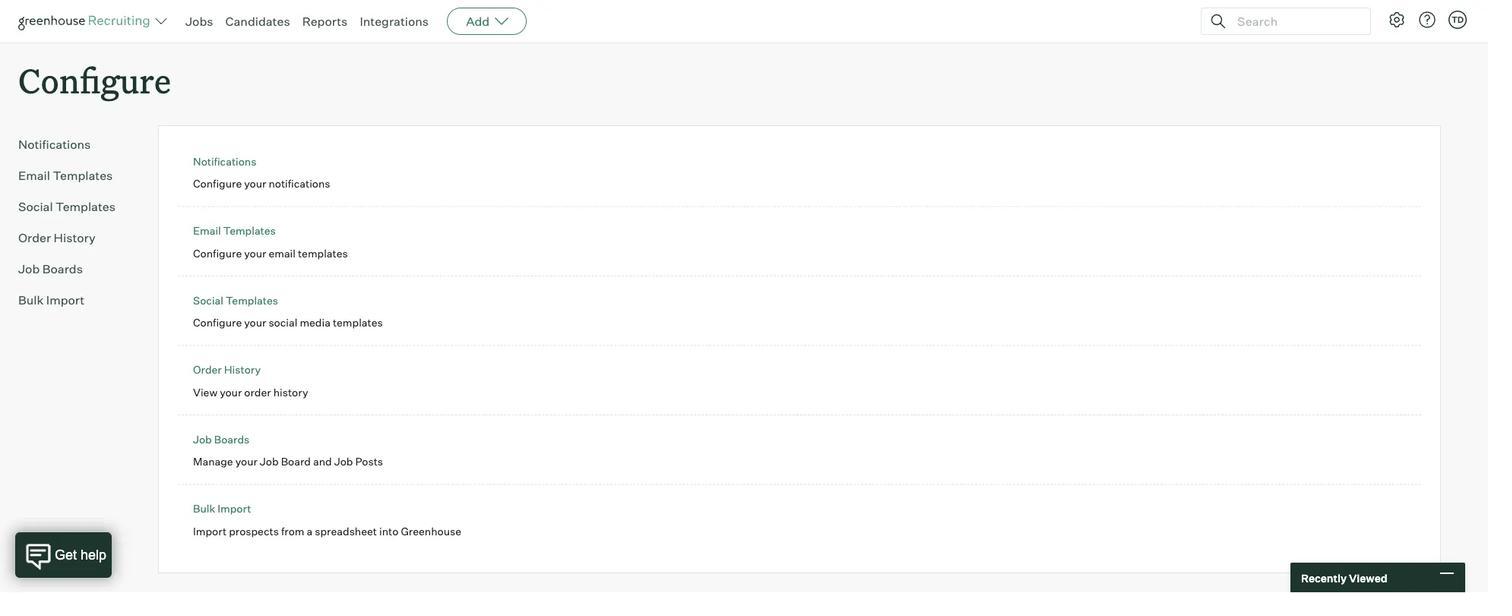 Task type: describe. For each thing, give the bounding box(es) containing it.
0 vertical spatial order history link
[[18, 229, 134, 247]]

social templates inside "link"
[[18, 199, 116, 215]]

candidates
[[225, 14, 290, 29]]

view
[[193, 386, 218, 399]]

2 vertical spatial import
[[193, 525, 227, 538]]

candidates link
[[225, 14, 290, 29]]

1 horizontal spatial order history link
[[193, 364, 261, 377]]

greenhouse
[[401, 525, 461, 538]]

social inside "link"
[[18, 199, 53, 215]]

configure image
[[1388, 11, 1406, 29]]

1 horizontal spatial boards
[[214, 433, 250, 446]]

0 vertical spatial templates
[[298, 247, 348, 260]]

1 horizontal spatial social templates
[[193, 294, 278, 307]]

manage
[[193, 456, 233, 469]]

configure for social templates
[[193, 316, 242, 330]]

1 horizontal spatial bulk
[[193, 503, 215, 516]]

configure for notifications
[[193, 177, 242, 191]]

a
[[307, 525, 313, 538]]

order
[[244, 386, 271, 399]]

your for order
[[220, 386, 242, 399]]

td
[[1452, 14, 1464, 25]]

and
[[313, 456, 332, 469]]

media
[[300, 316, 331, 330]]

integrations
[[360, 14, 429, 29]]

email templates inside email templates link
[[18, 168, 113, 183]]

viewed
[[1349, 572, 1388, 585]]

0 horizontal spatial boards
[[42, 262, 83, 277]]

import prospects from a spreadsheet into greenhouse
[[193, 525, 461, 538]]

recently
[[1302, 572, 1347, 585]]

greenhouse recruiting image
[[18, 12, 155, 30]]

jobs link
[[186, 14, 213, 29]]

0 horizontal spatial social templates link
[[18, 198, 134, 216]]

history inside order history link
[[54, 231, 96, 246]]

0 horizontal spatial email
[[18, 168, 50, 183]]

1 vertical spatial order
[[193, 364, 222, 377]]

jobs
[[186, 14, 213, 29]]

0 vertical spatial job boards link
[[18, 260, 134, 278]]

0 vertical spatial order history
[[18, 231, 96, 246]]

email
[[269, 247, 296, 260]]

social
[[269, 316, 298, 330]]

td button
[[1449, 11, 1467, 29]]

your for social
[[244, 316, 266, 330]]

1 horizontal spatial bulk import link
[[193, 503, 251, 516]]

1 vertical spatial templates
[[333, 316, 383, 330]]

import inside bulk import link
[[46, 293, 85, 308]]

1 vertical spatial email templates
[[193, 224, 276, 238]]



Task type: vqa. For each thing, say whether or not it's contained in the screenshot.
Check
no



Task type: locate. For each thing, give the bounding box(es) containing it.
td button
[[1446, 8, 1470, 32]]

order
[[18, 231, 51, 246], [193, 364, 222, 377]]

1 horizontal spatial job boards link
[[193, 433, 250, 446]]

boards
[[42, 262, 83, 277], [214, 433, 250, 446]]

0 vertical spatial email templates
[[18, 168, 113, 183]]

0 vertical spatial social
[[18, 199, 53, 215]]

0 vertical spatial order
[[18, 231, 51, 246]]

0 horizontal spatial social templates
[[18, 199, 116, 215]]

0 horizontal spatial job boards link
[[18, 260, 134, 278]]

your for job
[[235, 456, 258, 469]]

order history link
[[18, 229, 134, 247], [193, 364, 261, 377]]

order history
[[18, 231, 96, 246], [193, 364, 261, 377]]

reports link
[[302, 14, 348, 29]]

reports
[[302, 14, 348, 29]]

notifications
[[269, 177, 330, 191]]

1 vertical spatial notifications link
[[193, 155, 257, 168]]

templates
[[53, 168, 113, 183], [56, 199, 116, 215], [223, 224, 276, 238], [226, 294, 278, 307]]

email templates link
[[18, 167, 134, 185], [193, 224, 276, 238]]

configure for email templates
[[193, 247, 242, 260]]

from
[[281, 525, 304, 538]]

1 horizontal spatial job boards
[[193, 433, 250, 446]]

1 horizontal spatial order history
[[193, 364, 261, 377]]

your for email
[[244, 247, 266, 260]]

0 vertical spatial job boards
[[18, 262, 83, 277]]

0 horizontal spatial email templates
[[18, 168, 113, 183]]

1 vertical spatial bulk import
[[193, 503, 251, 516]]

0 vertical spatial bulk import link
[[18, 291, 134, 310]]

configure your notifications
[[193, 177, 330, 191]]

1 vertical spatial bulk import link
[[193, 503, 251, 516]]

0 vertical spatial bulk import
[[18, 293, 85, 308]]

0 horizontal spatial bulk import link
[[18, 291, 134, 310]]

board
[[281, 456, 311, 469]]

1 horizontal spatial email templates
[[193, 224, 276, 238]]

1 vertical spatial job boards
[[193, 433, 250, 446]]

1 vertical spatial job boards link
[[193, 433, 250, 446]]

notifications
[[18, 137, 91, 152], [193, 155, 257, 168]]

1 vertical spatial email templates link
[[193, 224, 276, 238]]

1 horizontal spatial notifications link
[[193, 155, 257, 168]]

manage your job board and job posts
[[193, 456, 383, 469]]

0 horizontal spatial history
[[54, 231, 96, 246]]

posts
[[355, 456, 383, 469]]

bulk inside bulk import link
[[18, 293, 44, 308]]

add
[[466, 14, 490, 29]]

0 vertical spatial history
[[54, 231, 96, 246]]

1 vertical spatial email
[[193, 224, 221, 238]]

1 vertical spatial social
[[193, 294, 223, 307]]

1 horizontal spatial notifications
[[193, 155, 257, 168]]

1 horizontal spatial social
[[193, 294, 223, 307]]

1 vertical spatial bulk
[[193, 503, 215, 516]]

import
[[46, 293, 85, 308], [218, 503, 251, 516], [193, 525, 227, 538]]

1 horizontal spatial email
[[193, 224, 221, 238]]

bulk import link
[[18, 291, 134, 310], [193, 503, 251, 516]]

0 horizontal spatial bulk import
[[18, 293, 85, 308]]

job boards
[[18, 262, 83, 277], [193, 433, 250, 446]]

0 vertical spatial social templates link
[[18, 198, 134, 216]]

bulk import
[[18, 293, 85, 308], [193, 503, 251, 516]]

0 horizontal spatial order history
[[18, 231, 96, 246]]

into
[[379, 525, 399, 538]]

0 vertical spatial notifications link
[[18, 135, 134, 154]]

1 vertical spatial notifications
[[193, 155, 257, 168]]

0 horizontal spatial order
[[18, 231, 51, 246]]

your for notifications
[[244, 177, 266, 191]]

configure
[[18, 58, 171, 103], [193, 177, 242, 191], [193, 247, 242, 260], [193, 316, 242, 330]]

email
[[18, 168, 50, 183], [193, 224, 221, 238]]

0 vertical spatial bulk
[[18, 293, 44, 308]]

spreadsheet
[[315, 525, 377, 538]]

1 vertical spatial boards
[[214, 433, 250, 446]]

your left the email
[[244, 247, 266, 260]]

your left notifications
[[244, 177, 266, 191]]

1 vertical spatial import
[[218, 503, 251, 516]]

prospects
[[229, 525, 279, 538]]

1 horizontal spatial history
[[224, 364, 261, 377]]

1 vertical spatial history
[[224, 364, 261, 377]]

your
[[244, 177, 266, 191], [244, 247, 266, 260], [244, 316, 266, 330], [220, 386, 242, 399], [235, 456, 258, 469]]

email templates
[[18, 168, 113, 183], [193, 224, 276, 238]]

configure your email templates
[[193, 247, 348, 260]]

1 vertical spatial order history
[[193, 364, 261, 377]]

add button
[[447, 8, 527, 35]]

social templates
[[18, 199, 116, 215], [193, 294, 278, 307]]

0 vertical spatial import
[[46, 293, 85, 308]]

0 horizontal spatial order history link
[[18, 229, 134, 247]]

templates inside "link"
[[56, 199, 116, 215]]

0 horizontal spatial social
[[18, 199, 53, 215]]

1 horizontal spatial social templates link
[[193, 294, 278, 307]]

view your order history
[[193, 386, 308, 399]]

Search text field
[[1234, 10, 1357, 32]]

1 horizontal spatial order
[[193, 364, 222, 377]]

1 vertical spatial order history link
[[193, 364, 261, 377]]

0 horizontal spatial notifications link
[[18, 135, 134, 154]]

history
[[273, 386, 308, 399]]

0 horizontal spatial notifications
[[18, 137, 91, 152]]

notifications link
[[18, 135, 134, 154], [193, 155, 257, 168]]

integrations link
[[360, 14, 429, 29]]

templates
[[298, 247, 348, 260], [333, 316, 383, 330]]

1 vertical spatial social templates
[[193, 294, 278, 307]]

your right manage
[[235, 456, 258, 469]]

0 vertical spatial email
[[18, 168, 50, 183]]

0 vertical spatial notifications
[[18, 137, 91, 152]]

your right view
[[220, 386, 242, 399]]

0 horizontal spatial bulk
[[18, 293, 44, 308]]

recently viewed
[[1302, 572, 1388, 585]]

bulk
[[18, 293, 44, 308], [193, 503, 215, 516]]

configure your social media templates
[[193, 316, 383, 330]]

0 horizontal spatial email templates link
[[18, 167, 134, 185]]

0 vertical spatial boards
[[42, 262, 83, 277]]

job boards link
[[18, 260, 134, 278], [193, 433, 250, 446]]

1 vertical spatial social templates link
[[193, 294, 278, 307]]

history
[[54, 231, 96, 246], [224, 364, 261, 377]]

job
[[18, 262, 40, 277], [193, 433, 212, 446], [260, 456, 279, 469], [334, 456, 353, 469]]

templates right the email
[[298, 247, 348, 260]]

templates right media
[[333, 316, 383, 330]]

0 vertical spatial email templates link
[[18, 167, 134, 185]]

1 horizontal spatial email templates link
[[193, 224, 276, 238]]

0 vertical spatial social templates
[[18, 199, 116, 215]]

your left social
[[244, 316, 266, 330]]

social templates link
[[18, 198, 134, 216], [193, 294, 278, 307]]

1 horizontal spatial bulk import
[[193, 503, 251, 516]]

social
[[18, 199, 53, 215], [193, 294, 223, 307]]

0 horizontal spatial job boards
[[18, 262, 83, 277]]



